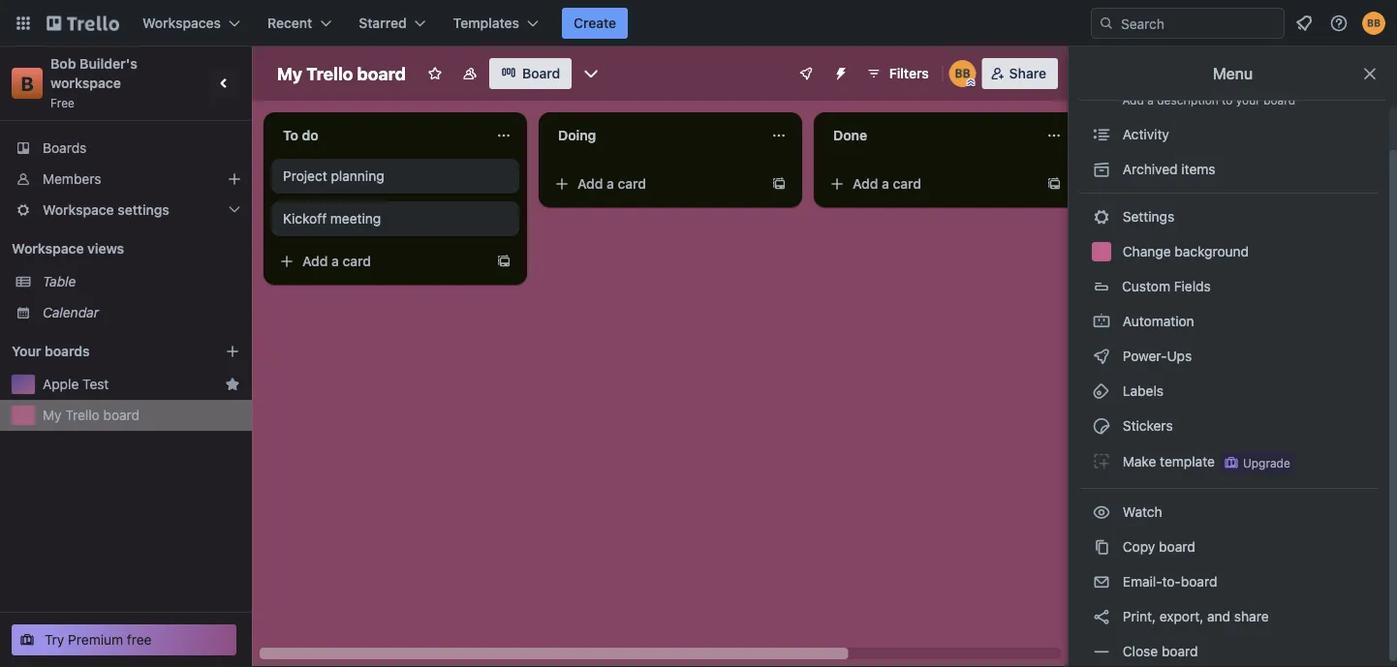 Task type: locate. For each thing, give the bounding box(es) containing it.
sm image for close board
[[1092, 643, 1112, 662]]

2 horizontal spatial create from template… image
[[1047, 176, 1062, 192]]

sm image inside stickers link
[[1092, 417, 1112, 436]]

automation image
[[826, 58, 853, 85]]

close board link
[[1081, 637, 1378, 668]]

sm image left the settings
[[1092, 207, 1112, 227]]

share button
[[983, 58, 1059, 89]]

workspaces
[[142, 15, 221, 31]]

create from template… image for done
[[1047, 176, 1062, 192]]

8 sm image from the top
[[1092, 503, 1112, 522]]

add a card button down kickoff meeting link
[[271, 246, 489, 277]]

board down starred
[[357, 63, 406, 84]]

0 horizontal spatial add a card button
[[271, 246, 489, 277]]

a up "activity"
[[1148, 93, 1154, 107]]

add a card for done
[[853, 176, 922, 192]]

workspace down "members"
[[43, 202, 114, 218]]

sm image for copy board
[[1092, 538, 1112, 557]]

doing
[[558, 127, 596, 143]]

archived items
[[1120, 161, 1216, 177]]

1 horizontal spatial trello
[[307, 63, 353, 84]]

sm image inside 'settings' link
[[1092, 207, 1112, 227]]

close board
[[1120, 644, 1199, 660]]

sm image inside automation link
[[1092, 312, 1112, 332]]

1 vertical spatial sm image
[[1092, 538, 1112, 557]]

custom fields
[[1122, 279, 1211, 295]]

3 sm image from the top
[[1092, 207, 1112, 227]]

3 sm image from the top
[[1092, 608, 1112, 627]]

table link
[[43, 272, 240, 292]]

to
[[1222, 93, 1233, 107]]

2 sm image from the top
[[1092, 538, 1112, 557]]

workspace navigation collapse icon image
[[211, 70, 238, 97]]

sm image inside close board link
[[1092, 643, 1112, 662]]

make template
[[1120, 454, 1216, 470]]

0 vertical spatial trello
[[307, 63, 353, 84]]

card
[[618, 176, 647, 192], [893, 176, 922, 192], [343, 253, 371, 269]]

2 vertical spatial sm image
[[1092, 608, 1112, 627]]

1 vertical spatial my trello board
[[43, 408, 140, 424]]

create from template… image
[[772, 176, 787, 192], [1047, 176, 1062, 192], [496, 254, 512, 269]]

switch to… image
[[14, 14, 33, 33]]

sm image left close
[[1092, 643, 1112, 662]]

workspaces button
[[131, 8, 252, 39]]

1 vertical spatial trello
[[65, 408, 100, 424]]

0 vertical spatial workspace
[[43, 202, 114, 218]]

sm image left labels
[[1092, 382, 1112, 401]]

To do text field
[[271, 120, 485, 151]]

filters button
[[861, 58, 935, 89]]

settings link
[[1081, 202, 1378, 233]]

add a card button for to do
[[271, 246, 489, 277]]

and
[[1208, 609, 1231, 625]]

add a card down done
[[853, 176, 922, 192]]

card down done text box
[[893, 176, 922, 192]]

sm image inside activity link
[[1092, 125, 1112, 144]]

add a card for doing
[[578, 176, 647, 192]]

apple test link
[[43, 375, 217, 395]]

settings
[[1120, 209, 1175, 225]]

try
[[45, 632, 64, 648]]

sm image left power-
[[1092, 347, 1112, 366]]

add up "activity"
[[1123, 93, 1145, 107]]

board down export,
[[1162, 644, 1199, 660]]

sm image left print,
[[1092, 608, 1112, 627]]

workspace inside workspace settings popup button
[[43, 202, 114, 218]]

automation link
[[1081, 306, 1378, 337]]

custom fields button
[[1081, 271, 1378, 302]]

automation
[[1120, 314, 1195, 330]]

share
[[1010, 65, 1047, 81]]

power-ups link
[[1081, 341, 1378, 372]]

sm image inside watch link
[[1092, 503, 1112, 522]]

my down recent
[[277, 63, 303, 84]]

your
[[1237, 93, 1261, 107]]

trello down apple test
[[65, 408, 100, 424]]

recent
[[268, 15, 312, 31]]

1 horizontal spatial my trello board
[[277, 63, 406, 84]]

sm image left "watch"
[[1092, 503, 1112, 522]]

workspace visible image
[[462, 66, 478, 81]]

add down doing
[[578, 176, 603, 192]]

sm image left make
[[1092, 452, 1112, 471]]

your
[[12, 344, 41, 360]]

sm image
[[1092, 125, 1112, 144], [1092, 160, 1112, 179], [1092, 207, 1112, 227], [1092, 312, 1112, 332], [1092, 347, 1112, 366], [1092, 417, 1112, 436], [1092, 452, 1112, 471], [1092, 503, 1112, 522], [1092, 573, 1112, 592], [1092, 643, 1112, 662]]

activity link
[[1081, 119, 1378, 150]]

0 horizontal spatial add a card
[[302, 253, 371, 269]]

my trello board down starred
[[277, 63, 406, 84]]

1 horizontal spatial add a card button
[[547, 169, 764, 200]]

1 vertical spatial my
[[43, 408, 62, 424]]

planning
[[331, 168, 384, 184]]

0 horizontal spatial card
[[343, 253, 371, 269]]

close
[[1123, 644, 1159, 660]]

add for to do
[[302, 253, 328, 269]]

boards
[[45, 344, 90, 360]]

0 horizontal spatial my trello board
[[43, 408, 140, 424]]

premium
[[68, 632, 123, 648]]

watch
[[1120, 505, 1167, 521]]

trello
[[307, 63, 353, 84], [65, 408, 100, 424]]

kickoff meeting
[[283, 211, 381, 227]]

my trello board inside board name text box
[[277, 63, 406, 84]]

my trello board
[[277, 63, 406, 84], [43, 408, 140, 424]]

trello inside board name text box
[[307, 63, 353, 84]]

sm image for archived items
[[1092, 160, 1112, 179]]

2 horizontal spatial card
[[893, 176, 922, 192]]

add a card button down done text box
[[822, 169, 1039, 200]]

copy board link
[[1081, 532, 1378, 563]]

0 vertical spatial my
[[277, 63, 303, 84]]

sm image for automation
[[1092, 312, 1112, 332]]

upgrade button
[[1220, 452, 1295, 475]]

views
[[87, 241, 124, 257]]

my trello board down test
[[43, 408, 140, 424]]

sm image inside email-to-board link
[[1092, 573, 1112, 592]]

sm image inside copy board link
[[1092, 538, 1112, 557]]

back to home image
[[47, 8, 119, 39]]

a down the doing text field
[[607, 176, 614, 192]]

sm image for labels
[[1092, 382, 1112, 401]]

1 horizontal spatial add a card
[[578, 176, 647, 192]]

workspace for workspace views
[[12, 241, 84, 257]]

5 sm image from the top
[[1092, 347, 1112, 366]]

trello down "recent" dropdown button
[[307, 63, 353, 84]]

add for done
[[853, 176, 879, 192]]

card down the doing text field
[[618, 176, 647, 192]]

Board name text field
[[268, 58, 416, 89]]

1 horizontal spatial create from template… image
[[772, 176, 787, 192]]

share
[[1235, 609, 1269, 625]]

2 horizontal spatial add a card
[[853, 176, 922, 192]]

templates button
[[442, 8, 551, 39]]

add board image
[[225, 344, 240, 360]]

0 horizontal spatial my
[[43, 408, 62, 424]]

2 horizontal spatial add a card button
[[822, 169, 1039, 200]]

this member is an admin of this board. image
[[967, 79, 976, 87]]

9 sm image from the top
[[1092, 573, 1112, 592]]

sm image left stickers
[[1092, 417, 1112, 436]]

a
[[1148, 93, 1154, 107], [607, 176, 614, 192], [882, 176, 890, 192], [332, 253, 339, 269]]

1 horizontal spatial my
[[277, 63, 303, 84]]

card for done
[[893, 176, 922, 192]]

1 vertical spatial workspace
[[12, 241, 84, 257]]

change background link
[[1081, 237, 1378, 268]]

change
[[1123, 244, 1172, 260]]

card down "meeting"
[[343, 253, 371, 269]]

board inside text box
[[357, 63, 406, 84]]

free
[[50, 96, 75, 110]]

add a card button
[[547, 169, 764, 200], [822, 169, 1039, 200], [271, 246, 489, 277]]

1 sm image from the top
[[1092, 125, 1112, 144]]

add a card down doing
[[578, 176, 647, 192]]

your boards
[[12, 344, 90, 360]]

add down done
[[853, 176, 879, 192]]

sm image left "email-"
[[1092, 573, 1112, 592]]

board link
[[489, 58, 572, 89]]

add down kickoff on the left of page
[[302, 253, 328, 269]]

a down kickoff meeting
[[332, 253, 339, 269]]

board right the your
[[1264, 93, 1296, 107]]

add
[[1123, 93, 1145, 107], [578, 176, 603, 192], [853, 176, 879, 192], [302, 253, 328, 269]]

my down apple
[[43, 408, 62, 424]]

workspace settings
[[43, 202, 169, 218]]

a for doing
[[607, 176, 614, 192]]

1 horizontal spatial card
[[618, 176, 647, 192]]

a for to do
[[332, 253, 339, 269]]

starred button
[[347, 8, 438, 39]]

add a card
[[578, 176, 647, 192], [853, 176, 922, 192], [302, 253, 371, 269]]

card for to do
[[343, 253, 371, 269]]

builder's
[[80, 56, 138, 72]]

10 sm image from the top
[[1092, 643, 1112, 662]]

email-to-board link
[[1081, 567, 1378, 598]]

6 sm image from the top
[[1092, 417, 1112, 436]]

make
[[1123, 454, 1157, 470]]

members
[[43, 171, 101, 187]]

add a card button for done
[[822, 169, 1039, 200]]

b
[[21, 72, 34, 95]]

0 horizontal spatial create from template… image
[[496, 254, 512, 269]]

0 vertical spatial sm image
[[1092, 382, 1112, 401]]

workspace settings button
[[0, 195, 252, 226]]

sm image inside the power-ups link
[[1092, 347, 1112, 366]]

sm image left "activity"
[[1092, 125, 1112, 144]]

sm image
[[1092, 382, 1112, 401], [1092, 538, 1112, 557], [1092, 608, 1112, 627]]

watch link
[[1081, 497, 1378, 528]]

board up the print, export, and share
[[1181, 574, 1218, 590]]

sm image inside the labels link
[[1092, 382, 1112, 401]]

4 sm image from the top
[[1092, 312, 1112, 332]]

customize views image
[[582, 64, 601, 83]]

star or unstar board image
[[427, 66, 443, 81]]

try premium free
[[45, 632, 152, 648]]

create
[[574, 15, 617, 31]]

sm image left copy
[[1092, 538, 1112, 557]]

board
[[357, 63, 406, 84], [1264, 93, 1296, 107], [103, 408, 140, 424], [1159, 539, 1196, 555], [1181, 574, 1218, 590], [1162, 644, 1199, 660]]

add a description to your board button
[[1081, 65, 1378, 115]]

workspace up table
[[12, 241, 84, 257]]

2 sm image from the top
[[1092, 160, 1112, 179]]

my
[[277, 63, 303, 84], [43, 408, 62, 424]]

0 vertical spatial my trello board
[[277, 63, 406, 84]]

0 horizontal spatial trello
[[65, 408, 100, 424]]

sm image inside print, export, and share link
[[1092, 608, 1112, 627]]

project
[[283, 168, 327, 184]]

board up to-
[[1159, 539, 1196, 555]]

a down done text box
[[882, 176, 890, 192]]

bob builder (bobbuilder40) image
[[1363, 12, 1386, 35]]

1 sm image from the top
[[1092, 382, 1112, 401]]

sm image inside archived items link
[[1092, 160, 1112, 179]]

a inside button
[[1148, 93, 1154, 107]]

sm image left the automation
[[1092, 312, 1112, 332]]

add a card down kickoff meeting
[[302, 253, 371, 269]]

add a card button down the doing text field
[[547, 169, 764, 200]]

sm image left archived
[[1092, 160, 1112, 179]]

7 sm image from the top
[[1092, 452, 1112, 471]]



Task type: vqa. For each thing, say whether or not it's contained in the screenshot.
Add A Card button associated with Doing
yes



Task type: describe. For each thing, give the bounding box(es) containing it.
primary element
[[0, 0, 1398, 47]]

to do
[[283, 127, 319, 143]]

b link
[[12, 68, 43, 99]]

Done text field
[[822, 120, 1035, 151]]

my inside my trello board link
[[43, 408, 62, 424]]

export,
[[1160, 609, 1204, 625]]

settings
[[118, 202, 169, 218]]

items
[[1182, 161, 1216, 177]]

power ups image
[[799, 66, 814, 81]]

free
[[127, 632, 152, 648]]

to-
[[1163, 574, 1182, 590]]

add a card for to do
[[302, 253, 371, 269]]

try premium free button
[[12, 625, 237, 656]]

calendar
[[43, 305, 99, 321]]

a for done
[[882, 176, 890, 192]]

print, export, and share
[[1120, 609, 1269, 625]]

labels link
[[1081, 376, 1378, 407]]

add a card button for doing
[[547, 169, 764, 200]]

calendar link
[[43, 303, 240, 323]]

add for doing
[[578, 176, 603, 192]]

custom
[[1122, 279, 1171, 295]]

ups
[[1168, 348, 1193, 364]]

archived
[[1123, 161, 1178, 177]]

background
[[1175, 244, 1250, 260]]

my inside board name text box
[[277, 63, 303, 84]]

bob builder's workspace free
[[50, 56, 141, 110]]

workspace for workspace settings
[[43, 202, 114, 218]]

my trello board link
[[43, 406, 240, 426]]

stickers
[[1120, 418, 1174, 434]]

print, export, and share link
[[1081, 602, 1378, 633]]

bob
[[50, 56, 76, 72]]

bob builder (bobbuilder40) image
[[950, 60, 977, 87]]

recent button
[[256, 8, 343, 39]]

Doing text field
[[547, 120, 760, 151]]

apple test
[[43, 377, 109, 393]]

apple
[[43, 377, 79, 393]]

sm image for activity
[[1092, 125, 1112, 144]]

sm image for watch
[[1092, 503, 1112, 522]]

test
[[82, 377, 109, 393]]

bob builder's workspace link
[[50, 56, 141, 91]]

change background
[[1120, 244, 1250, 260]]

fields
[[1175, 279, 1211, 295]]

template
[[1160, 454, 1216, 470]]

your boards with 2 items element
[[12, 340, 196, 364]]

sm image for email-to-board
[[1092, 573, 1112, 592]]

sm image for print, export, and share
[[1092, 608, 1112, 627]]

sm image for settings
[[1092, 207, 1112, 227]]

open information menu image
[[1330, 14, 1349, 33]]

create from template… image for to do
[[496, 254, 512, 269]]

table
[[43, 274, 76, 290]]

stickers link
[[1081, 411, 1378, 442]]

members link
[[0, 164, 252, 195]]

workspace views
[[12, 241, 124, 257]]

labels
[[1120, 383, 1164, 399]]

email-to-board
[[1120, 574, 1218, 590]]

meeting
[[330, 211, 381, 227]]

menu
[[1213, 64, 1254, 83]]

activity
[[1120, 126, 1170, 142]]

power-
[[1123, 348, 1168, 364]]

sm image for make template
[[1092, 452, 1112, 471]]

upgrade
[[1244, 457, 1291, 470]]

project planning
[[283, 168, 384, 184]]

kickoff meeting link
[[283, 209, 508, 229]]

board inside button
[[1264, 93, 1296, 107]]

0 notifications image
[[1293, 12, 1316, 35]]

boards
[[43, 140, 87, 156]]

starred icon image
[[225, 377, 240, 393]]

kickoff
[[283, 211, 327, 227]]

add inside button
[[1123, 93, 1145, 107]]

do
[[302, 127, 319, 143]]

done
[[834, 127, 868, 143]]

board
[[522, 65, 560, 81]]

boards link
[[0, 133, 252, 164]]

Search field
[[1115, 9, 1284, 38]]

create button
[[562, 8, 628, 39]]

project planning link
[[283, 167, 508, 186]]

search image
[[1099, 16, 1115, 31]]

starred
[[359, 15, 407, 31]]

workspace
[[50, 75, 121, 91]]

board down apple test link
[[103, 408, 140, 424]]

to
[[283, 127, 299, 143]]

create from template… image for doing
[[772, 176, 787, 192]]

archived items link
[[1081, 154, 1378, 185]]

add a description to your board
[[1123, 93, 1296, 107]]

card for doing
[[618, 176, 647, 192]]

sm image for stickers
[[1092, 417, 1112, 436]]

sm image for power-ups
[[1092, 347, 1112, 366]]

description
[[1158, 93, 1219, 107]]



